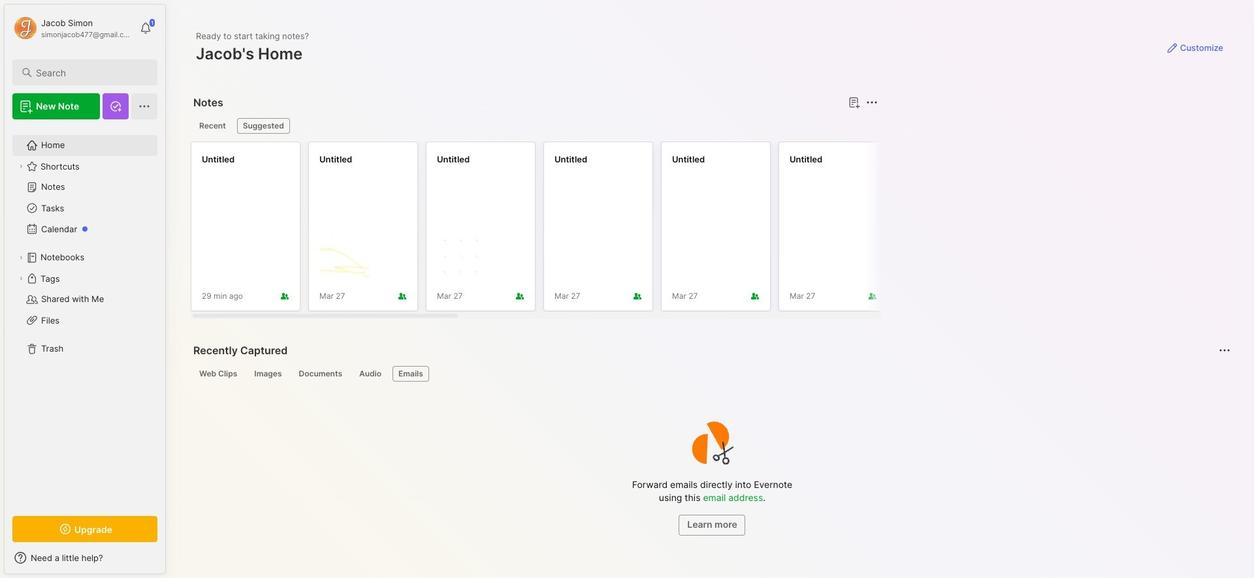 Task type: vqa. For each thing, say whether or not it's contained in the screenshot.
topmost 'Tab List'
yes



Task type: locate. For each thing, give the bounding box(es) containing it.
Search text field
[[36, 67, 146, 79]]

1 vertical spatial tab list
[[193, 367, 1229, 382]]

0 horizontal spatial thumbnail image
[[319, 233, 369, 282]]

tree inside main "element"
[[5, 127, 165, 505]]

thumbnail image
[[319, 233, 369, 282], [437, 233, 487, 282]]

row group
[[191, 142, 1254, 319]]

1 horizontal spatial thumbnail image
[[437, 233, 487, 282]]

tree
[[5, 127, 165, 505]]

None search field
[[36, 65, 146, 80]]

1 tab list from the top
[[193, 118, 876, 134]]

1 thumbnail image from the left
[[319, 233, 369, 282]]

More actions field
[[863, 93, 881, 112]]

more actions image
[[864, 95, 880, 110]]

expand notebooks image
[[17, 254, 25, 262]]

tab
[[193, 118, 232, 134], [237, 118, 290, 134], [193, 367, 243, 382], [248, 367, 288, 382], [293, 367, 348, 382], [353, 367, 387, 382], [393, 367, 429, 382]]

0 vertical spatial tab list
[[193, 118, 876, 134]]

2 tab list from the top
[[193, 367, 1229, 382]]

tab list
[[193, 118, 876, 134], [193, 367, 1229, 382]]

2 thumbnail image from the left
[[437, 233, 487, 282]]



Task type: describe. For each thing, give the bounding box(es) containing it.
click to collapse image
[[165, 555, 175, 570]]

expand tags image
[[17, 275, 25, 283]]

WHAT'S NEW field
[[5, 548, 165, 569]]

none search field inside main "element"
[[36, 65, 146, 80]]

Account field
[[12, 15, 133, 41]]

main element
[[0, 0, 170, 579]]



